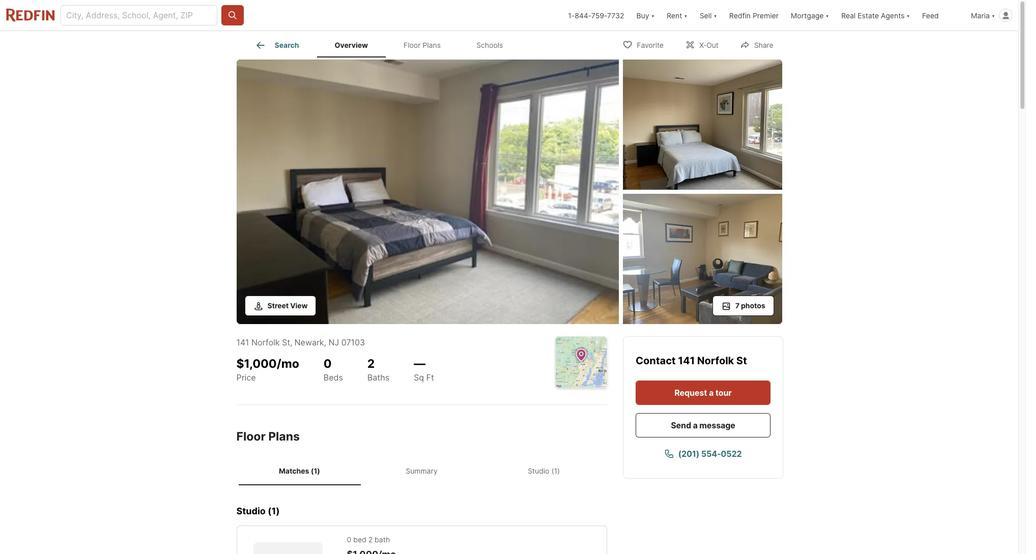 Task type: vqa. For each thing, say whether or not it's contained in the screenshot.
tab list
yes



Task type: describe. For each thing, give the bounding box(es) containing it.
rent ▾ button
[[667, 0, 688, 31]]

0 for 0 bed 2 bath
[[347, 535, 351, 544]]

(201)
[[678, 449, 700, 459]]

1 vertical spatial 141
[[678, 355, 695, 367]]

2 inside '2 baths'
[[367, 357, 375, 371]]

0 horizontal spatial norfolk
[[252, 338, 280, 348]]

2 baths
[[367, 357, 390, 383]]

sell ▾
[[700, 11, 717, 20]]

$1,000 /mo price
[[236, 357, 299, 383]]

street view button
[[245, 296, 316, 316]]

street view
[[268, 301, 308, 310]]

1 , from the left
[[290, 338, 293, 348]]

search link
[[254, 39, 299, 51]]

matches (1)
[[279, 467, 320, 475]]

send a message button
[[636, 413, 771, 438]]

x-out button
[[677, 34, 727, 55]]

buy
[[637, 11, 649, 20]]

—
[[414, 357, 426, 371]]

rent ▾ button
[[661, 0, 694, 31]]

▾ for maria ▾
[[992, 11, 995, 20]]

contact
[[636, 355, 676, 367]]

ft
[[426, 373, 434, 383]]

2 , from the left
[[324, 338, 326, 348]]

1 vertical spatial floor plans
[[236, 430, 300, 444]]

favorite
[[637, 40, 664, 49]]

rent ▾
[[667, 11, 688, 20]]

schools tab
[[459, 33, 521, 58]]

1 vertical spatial plans
[[268, 430, 300, 444]]

a for request
[[709, 388, 714, 398]]

share
[[754, 40, 774, 49]]

sq
[[414, 373, 424, 383]]

agents
[[881, 11, 905, 20]]

newark
[[295, 338, 324, 348]]

07103
[[342, 338, 365, 348]]

redfin
[[729, 11, 751, 20]]

844-
[[575, 11, 592, 20]]

floor inside tab
[[404, 41, 421, 50]]

summary
[[406, 467, 438, 475]]

1-844-759-7732 link
[[568, 11, 624, 20]]

summary tab
[[361, 459, 483, 484]]

bed
[[353, 535, 366, 544]]

share button
[[732, 34, 782, 55]]

— sq ft
[[414, 357, 434, 383]]

redfin premier
[[729, 11, 779, 20]]

▾ for sell ▾
[[714, 11, 717, 20]]

favorite button
[[614, 34, 673, 55]]

baths
[[367, 373, 390, 383]]

maria
[[971, 11, 990, 20]]

sell ▾ button
[[700, 0, 717, 31]]

mortgage ▾ button
[[785, 0, 835, 31]]

0 horizontal spatial (1)
[[268, 506, 280, 517]]

street
[[268, 301, 289, 310]]

7732
[[607, 11, 624, 20]]

buy ▾ button
[[637, 0, 655, 31]]

tour
[[715, 388, 732, 398]]

sell
[[700, 11, 712, 20]]

matches (1) tab
[[239, 459, 361, 484]]

request a tour
[[674, 388, 732, 398]]

sell ▾ button
[[694, 0, 723, 31]]

0 horizontal spatial floor
[[236, 430, 266, 444]]

contact 141 norfolk st
[[636, 355, 747, 367]]

▾ for buy ▾
[[651, 11, 655, 20]]

buy ▾ button
[[631, 0, 661, 31]]

view
[[290, 301, 308, 310]]

/mo
[[277, 357, 299, 371]]

mortgage
[[791, 11, 824, 20]]

(201) 554-0522 link
[[636, 442, 771, 466]]

submit search image
[[228, 10, 238, 20]]

(201) 554-0522 button
[[636, 442, 771, 466]]

▾ inside real estate agents ▾ link
[[907, 11, 910, 20]]

1-844-759-7732
[[568, 11, 624, 20]]

overview tab
[[317, 33, 386, 58]]

(1) for matches (1) tab
[[311, 467, 320, 475]]

0 bed 2 bath button
[[236, 526, 607, 554]]

0 for 0 beds
[[324, 357, 332, 371]]

maria ▾
[[971, 11, 995, 20]]



Task type: locate. For each thing, give the bounding box(es) containing it.
0 up beds
[[324, 357, 332, 371]]

request
[[674, 388, 707, 398]]

1 vertical spatial st
[[736, 355, 747, 367]]

(1) for studio (1) tab
[[552, 467, 560, 475]]

▾ for rent ▾
[[684, 11, 688, 20]]

mortgage ▾ button
[[791, 0, 829, 31]]

▾ inside rent ▾ dropdown button
[[684, 11, 688, 20]]

1 horizontal spatial ,
[[324, 338, 326, 348]]

feed button
[[916, 0, 965, 31]]

0 horizontal spatial plans
[[268, 430, 300, 444]]

141 up $1,000
[[236, 338, 249, 348]]

0 horizontal spatial st
[[282, 338, 290, 348]]

▾ inside buy ▾ dropdown button
[[651, 11, 655, 20]]

a right send
[[693, 421, 698, 431]]

1 vertical spatial norfolk
[[697, 355, 734, 367]]

request a tour button
[[636, 381, 771, 405]]

feed
[[922, 11, 939, 20]]

a for send
[[693, 421, 698, 431]]

0 vertical spatial norfolk
[[252, 338, 280, 348]]

send
[[671, 421, 691, 431]]

mortgage ▾
[[791, 11, 829, 20]]

1 horizontal spatial floor plans
[[404, 41, 441, 50]]

0 inside "0 beds"
[[324, 357, 332, 371]]

price
[[236, 373, 256, 383]]

image image
[[236, 60, 619, 324], [623, 60, 782, 190], [623, 194, 782, 324]]

$1,000
[[236, 357, 277, 371]]

beds
[[324, 373, 343, 383]]

1 vertical spatial 0
[[347, 535, 351, 544]]

141 norfolk st , newark , nj 07103
[[236, 338, 365, 348]]

0 vertical spatial a
[[709, 388, 714, 398]]

0 horizontal spatial floor plans
[[236, 430, 300, 444]]

2 up baths
[[367, 357, 375, 371]]

real
[[842, 11, 856, 20]]

x-
[[700, 40, 707, 49]]

6 ▾ from the left
[[992, 11, 995, 20]]

st up /mo
[[282, 338, 290, 348]]

▾ right maria
[[992, 11, 995, 20]]

▾ inside mortgage ▾ dropdown button
[[826, 11, 829, 20]]

a inside button
[[709, 388, 714, 398]]

real estate agents ▾ button
[[835, 0, 916, 31]]

plans
[[423, 41, 441, 50], [268, 430, 300, 444]]

1 horizontal spatial norfolk
[[697, 355, 734, 367]]

1 horizontal spatial (1)
[[311, 467, 320, 475]]

1 vertical spatial tab list
[[236, 457, 607, 486]]

tab list containing search
[[236, 31, 529, 58]]

1 horizontal spatial studio (1)
[[528, 467, 560, 475]]

st up request a tour button
[[736, 355, 747, 367]]

7
[[736, 301, 740, 310]]

map entry image
[[556, 337, 607, 388]]

0 inside button
[[347, 535, 351, 544]]

floor plans tab
[[386, 33, 459, 58]]

2 horizontal spatial (1)
[[552, 467, 560, 475]]

(201) 554-0522
[[678, 449, 742, 459]]

2 tab list from the top
[[236, 457, 607, 486]]

studio (1) tab
[[483, 459, 605, 484]]

7 photos button
[[713, 296, 774, 316]]

message
[[699, 421, 735, 431]]

real estate agents ▾
[[842, 11, 910, 20]]

norfolk up the tour
[[697, 355, 734, 367]]

studio
[[528, 467, 550, 475], [236, 506, 266, 517]]

real estate agents ▾ link
[[842, 0, 910, 31]]

estate
[[858, 11, 879, 20]]

▾ for mortgage ▾
[[826, 11, 829, 20]]

▾
[[651, 11, 655, 20], [684, 11, 688, 20], [714, 11, 717, 20], [826, 11, 829, 20], [907, 11, 910, 20], [992, 11, 995, 20]]

1 vertical spatial floor
[[236, 430, 266, 444]]

0 horizontal spatial ,
[[290, 338, 293, 348]]

bath
[[375, 535, 390, 544]]

0 beds
[[324, 357, 343, 383]]

0 vertical spatial floor plans
[[404, 41, 441, 50]]

0 horizontal spatial 141
[[236, 338, 249, 348]]

1 vertical spatial studio (1)
[[236, 506, 280, 517]]

0 vertical spatial floor
[[404, 41, 421, 50]]

0 vertical spatial 2
[[367, 357, 375, 371]]

tab list containing matches (1)
[[236, 457, 607, 486]]

0 bed 2 bath
[[347, 535, 390, 544]]

0 horizontal spatial a
[[693, 421, 698, 431]]

0522
[[721, 449, 742, 459]]

0 vertical spatial studio
[[528, 467, 550, 475]]

141
[[236, 338, 249, 348], [678, 355, 695, 367]]

send a message
[[671, 421, 735, 431]]

schools
[[477, 41, 503, 50]]

0 vertical spatial st
[[282, 338, 290, 348]]

buy ▾
[[637, 11, 655, 20]]

7 photos
[[736, 301, 765, 310]]

▾ inside sell ▾ dropdown button
[[714, 11, 717, 20]]

5 ▾ from the left
[[907, 11, 910, 20]]

0 horizontal spatial 0
[[324, 357, 332, 371]]

▾ right sell
[[714, 11, 717, 20]]

overview
[[335, 41, 368, 50]]

3 ▾ from the left
[[714, 11, 717, 20]]

1 horizontal spatial 141
[[678, 355, 695, 367]]

1 horizontal spatial 0
[[347, 535, 351, 544]]

▾ right the buy
[[651, 11, 655, 20]]

1 horizontal spatial a
[[709, 388, 714, 398]]

▾ right rent
[[684, 11, 688, 20]]

tab list
[[236, 31, 529, 58], [236, 457, 607, 486]]

1 horizontal spatial floor
[[404, 41, 421, 50]]

0 vertical spatial 0
[[324, 357, 332, 371]]

0 left bed
[[347, 535, 351, 544]]

(1) inside tab
[[552, 467, 560, 475]]

141 right 'contact'
[[678, 355, 695, 367]]

studio (1) inside tab
[[528, 467, 560, 475]]

2 right bed
[[368, 535, 373, 544]]

0 horizontal spatial studio (1)
[[236, 506, 280, 517]]

0 horizontal spatial studio
[[236, 506, 266, 517]]

1 vertical spatial 2
[[368, 535, 373, 544]]

studio (1)
[[528, 467, 560, 475], [236, 506, 280, 517]]

0 vertical spatial 141
[[236, 338, 249, 348]]

a
[[709, 388, 714, 398], [693, 421, 698, 431]]

0 vertical spatial plans
[[423, 41, 441, 50]]

redfin premier button
[[723, 0, 785, 31]]

1 ▾ from the left
[[651, 11, 655, 20]]

, left nj
[[324, 338, 326, 348]]

City, Address, School, Agent, ZIP search field
[[61, 5, 217, 25]]

▾ right mortgage
[[826, 11, 829, 20]]

norfolk up $1,000
[[252, 338, 280, 348]]

(1) inside tab
[[311, 467, 320, 475]]

759-
[[592, 11, 607, 20]]

studio inside tab
[[528, 467, 550, 475]]

photos
[[741, 301, 765, 310]]

▾ right agents
[[907, 11, 910, 20]]

a left the tour
[[709, 388, 714, 398]]

0 vertical spatial tab list
[[236, 31, 529, 58]]

1 vertical spatial a
[[693, 421, 698, 431]]

1 horizontal spatial st
[[736, 355, 747, 367]]

st
[[282, 338, 290, 348], [736, 355, 747, 367]]

a inside 'button'
[[693, 421, 698, 431]]

(1)
[[311, 467, 320, 475], [552, 467, 560, 475], [268, 506, 280, 517]]

2 ▾ from the left
[[684, 11, 688, 20]]

1 horizontal spatial plans
[[423, 41, 441, 50]]

2 inside button
[[368, 535, 373, 544]]

1 horizontal spatial studio
[[528, 467, 550, 475]]

nj
[[329, 338, 339, 348]]

1 tab list from the top
[[236, 31, 529, 58]]

premier
[[753, 11, 779, 20]]

4 ▾ from the left
[[826, 11, 829, 20]]

x-out
[[700, 40, 719, 49]]

, left newark at left
[[290, 338, 293, 348]]

matches
[[279, 467, 309, 475]]

1-
[[568, 11, 575, 20]]

out
[[707, 40, 719, 49]]

rent
[[667, 11, 682, 20]]

,
[[290, 338, 293, 348], [324, 338, 326, 348]]

floor plans inside tab
[[404, 41, 441, 50]]

0 vertical spatial studio (1)
[[528, 467, 560, 475]]

search
[[275, 41, 299, 50]]

0
[[324, 357, 332, 371], [347, 535, 351, 544]]

554-
[[701, 449, 721, 459]]

2
[[367, 357, 375, 371], [368, 535, 373, 544]]

plans inside floor plans tab
[[423, 41, 441, 50]]

1 vertical spatial studio
[[236, 506, 266, 517]]



